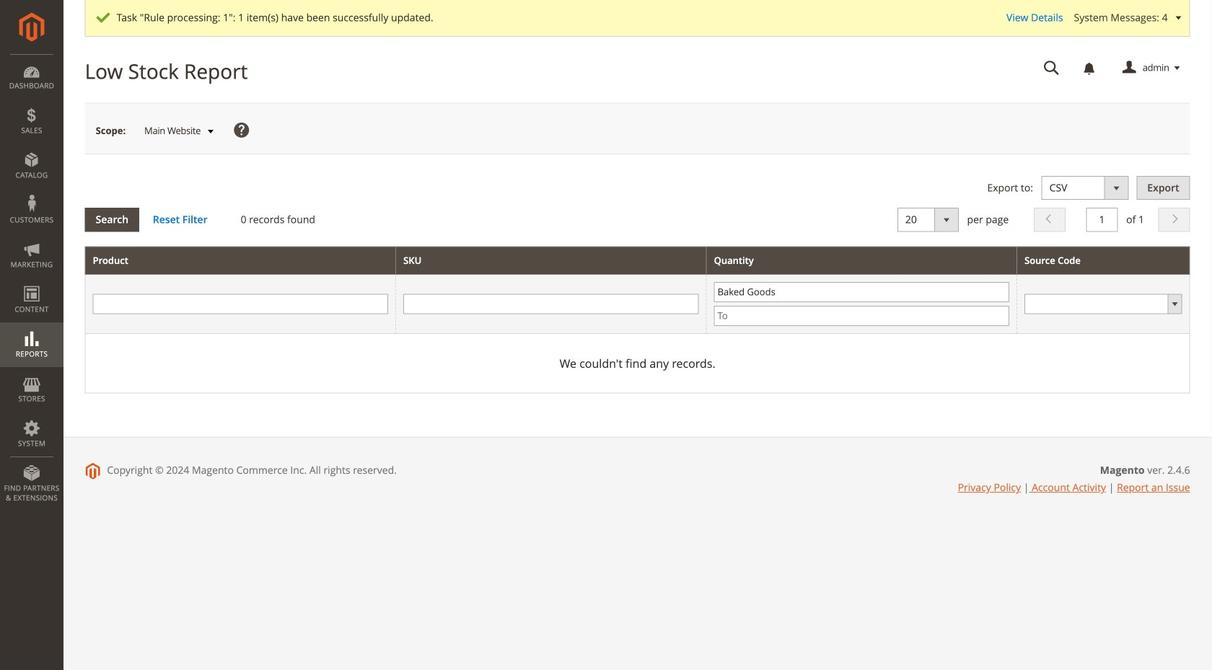 Task type: locate. For each thing, give the bounding box(es) containing it.
None text field
[[1087, 208, 1118, 232], [404, 294, 699, 314], [1087, 208, 1118, 232], [404, 294, 699, 314]]

None text field
[[1034, 56, 1070, 81], [93, 294, 388, 314], [1034, 56, 1070, 81], [93, 294, 388, 314]]

menu bar
[[0, 54, 64, 510]]

From text field
[[714, 282, 1010, 302]]

To text field
[[714, 306, 1010, 326]]



Task type: describe. For each thing, give the bounding box(es) containing it.
magento admin panel image
[[19, 12, 44, 42]]



Task type: vqa. For each thing, say whether or not it's contained in the screenshot.
To text box
yes



